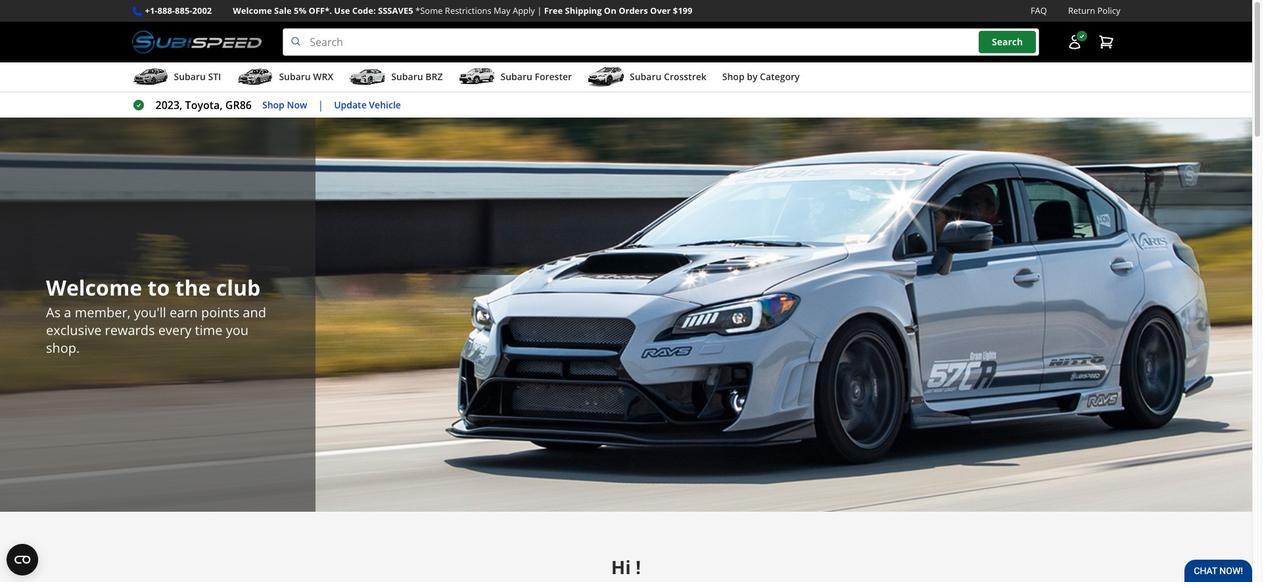 Task type: describe. For each thing, give the bounding box(es) containing it.
subispeed logo image
[[132, 28, 262, 56]]

a subaru sti thumbnail image image
[[132, 67, 169, 87]]

a subaru forester thumbnail image image
[[459, 67, 496, 87]]

a subaru brz thumbnail image image
[[349, 67, 386, 87]]



Task type: vqa. For each thing, say whether or not it's contained in the screenshot.
left SUBARU,
no



Task type: locate. For each thing, give the bounding box(es) containing it.
a subaru crosstrek thumbnail image image
[[588, 67, 625, 87]]

heading
[[46, 273, 270, 304]]

a subaru wrx thumbnail image image
[[237, 67, 274, 87]]

search input field
[[283, 28, 1039, 56]]

open widget image
[[7, 545, 38, 576]]

button image
[[1067, 34, 1083, 50]]



